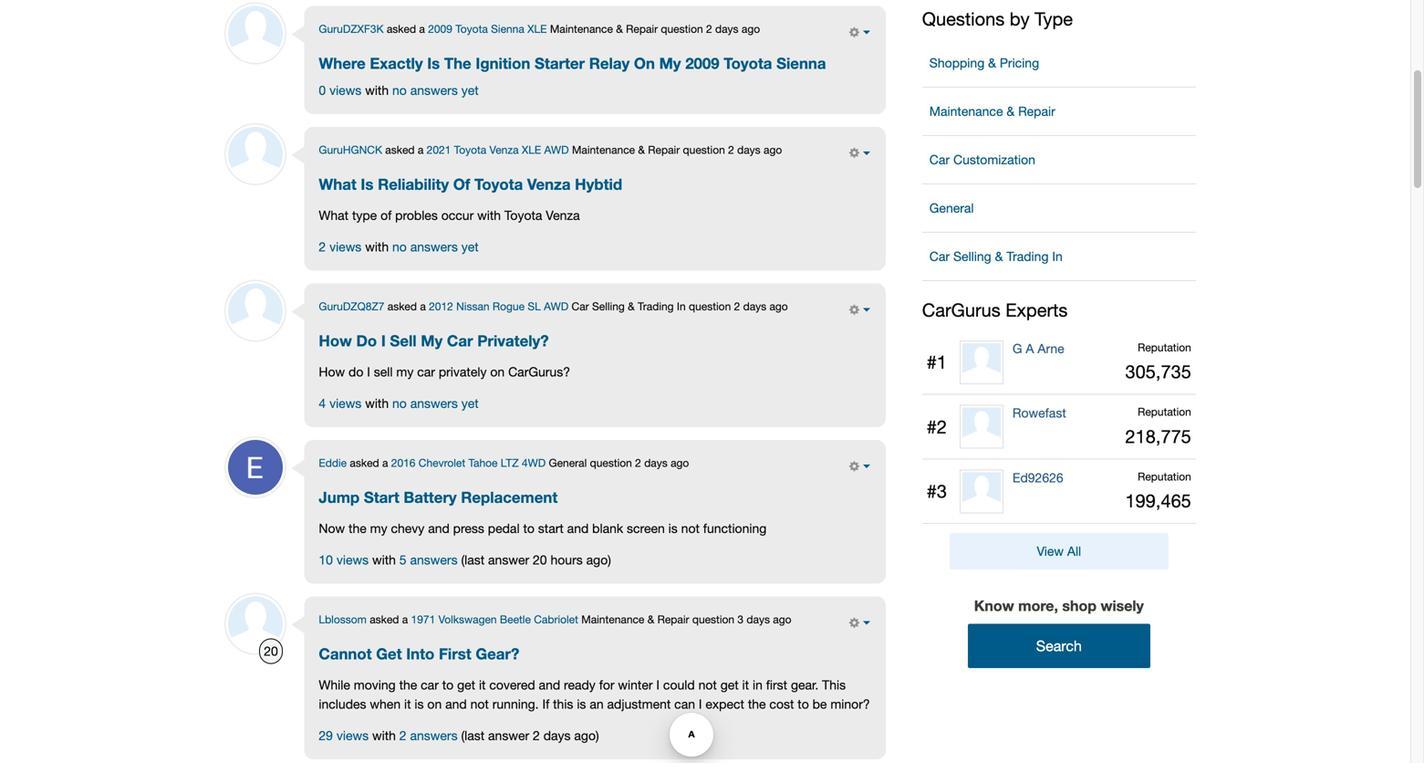 Task type: vqa. For each thing, say whether or not it's contained in the screenshot.
29 views with 2 answers (last answer 2 days ago)
yes



Task type: locate. For each thing, give the bounding box(es) containing it.
0 horizontal spatial 2009
[[428, 23, 453, 35]]

2 what from the top
[[319, 208, 349, 223]]

xle up what is reliability of toyota venza hybtid
[[522, 143, 542, 156]]

1 what from the top
[[319, 175, 357, 193]]

0 vertical spatial how
[[319, 331, 352, 350]]

1 how from the top
[[319, 331, 352, 350]]

awd down starter
[[545, 143, 569, 156]]

car up the privately
[[447, 331, 473, 350]]

0 horizontal spatial to
[[443, 678, 454, 693]]

how for how do i sell my car privately on cargurus?
[[319, 364, 345, 379]]

repair down on
[[648, 143, 680, 156]]

1 horizontal spatial 2009
[[686, 54, 720, 72]]

my left chevy
[[370, 521, 388, 536]]

answer down pedal at the bottom left of page
[[488, 552, 530, 567]]

toyota
[[456, 23, 488, 35], [724, 54, 773, 72], [454, 143, 487, 156], [475, 175, 523, 193], [505, 208, 543, 223]]

the right now
[[349, 521, 367, 536]]

no
[[393, 83, 407, 98], [393, 239, 407, 254], [393, 396, 407, 411]]

answers for 0 views
[[411, 83, 458, 98]]

it left covered
[[479, 678, 486, 693]]

ago) for jump start battery replacement
[[587, 552, 611, 567]]

no answers yet link down what type of probles occur with toyota venza
[[393, 239, 479, 254]]

a left 2016
[[382, 457, 388, 469]]

2 vertical spatial the
[[748, 697, 766, 712]]

how for how do i sell my car privately?
[[319, 331, 352, 350]]

ago) right hours
[[587, 552, 611, 567]]

2012
[[429, 300, 454, 313]]

2 horizontal spatial the
[[748, 697, 766, 712]]

with for 0 views with no answers yet
[[365, 83, 389, 98]]

is up 2 answers link on the left of the page
[[415, 697, 424, 712]]

toyota for gurudzxf3k asked a 2009 toyota sienna xle maintenance & repair             question             2 days ago
[[456, 23, 488, 35]]

1 vertical spatial how
[[319, 364, 345, 379]]

0 vertical spatial to
[[523, 521, 535, 536]]

0 horizontal spatial my
[[370, 521, 388, 536]]

1 vertical spatial selling
[[592, 300, 625, 313]]

to
[[523, 521, 535, 536], [443, 678, 454, 693], [798, 697, 809, 712]]

0 vertical spatial selling
[[954, 249, 992, 264]]

1 vertical spatial ago)
[[575, 728, 599, 743]]

toyota inside "link"
[[475, 175, 523, 193]]

reputation
[[1138, 341, 1192, 354], [1138, 406, 1192, 418], [1138, 470, 1192, 483]]

with left 5
[[372, 552, 396, 567]]

2016
[[391, 457, 416, 469]]

while
[[319, 678, 350, 693]]

3 reputation from the top
[[1138, 470, 1192, 483]]

get down the first on the bottom of page
[[457, 678, 476, 693]]

for
[[599, 678, 615, 693]]

experts
[[1006, 299, 1068, 321]]

0 vertical spatial general
[[930, 200, 975, 215]]

cargurus
[[923, 299, 1001, 321]]

type
[[352, 208, 377, 223]]

answer for jump start battery replacement
[[488, 552, 530, 567]]

general inside tab panel
[[549, 457, 587, 469]]

is left an
[[577, 697, 586, 712]]

what for what type of probles occur with toyota venza
[[319, 208, 349, 223]]

2009 right on
[[686, 54, 720, 72]]

with down sell
[[365, 396, 389, 411]]

1 vertical spatial what
[[319, 208, 349, 223]]

2 get from the left
[[721, 678, 739, 693]]

29 views link
[[319, 728, 369, 743]]

no answers yet link down how do i sell my car privately on cargurus?
[[393, 396, 479, 411]]

it
[[479, 678, 486, 693], [743, 678, 750, 693], [404, 697, 411, 712]]

includes
[[319, 697, 367, 712]]

all
[[1068, 544, 1082, 559]]

a up exactly
[[419, 23, 425, 35]]

1 horizontal spatial my
[[397, 364, 414, 379]]

g a arne
[[1013, 341, 1065, 356]]

what left type
[[319, 208, 349, 223]]

screen
[[627, 521, 665, 536]]

the
[[349, 521, 367, 536], [399, 678, 417, 693], [748, 697, 766, 712]]

my right sell
[[397, 364, 414, 379]]

it right 'when'
[[404, 697, 411, 712]]

with for 10 views with 5 answers (last answer 20 hours ago)
[[372, 552, 396, 567]]

how inside the how do i sell my car privately? link
[[319, 331, 352, 350]]

car inside while moving the car to get it covered and ready for winter i could not get it in  first gear. this includes when it is on and not running. if this is an adjustment  can i expect the cost to be minor?
[[421, 678, 439, 693]]

3 no answers yet link from the top
[[393, 396, 479, 411]]

could
[[664, 678, 695, 693]]

2 awd from the top
[[544, 300, 569, 313]]

cabriolet
[[534, 613, 579, 626]]

4 views with no answers yet
[[319, 396, 479, 411]]

with down exactly
[[365, 83, 389, 98]]

0 horizontal spatial get
[[457, 678, 476, 693]]

on inside while moving the car to get it covered and ready for winter i could not get it in  first gear. this includes when it is on and not running. if this is an adjustment  can i expect the cost to be minor?
[[428, 697, 442, 712]]

asked
[[387, 23, 416, 35], [385, 143, 415, 156], [388, 300, 417, 313], [350, 457, 379, 469], [370, 613, 399, 626]]

3 no from the top
[[393, 396, 407, 411]]

cargurus?
[[509, 364, 571, 379]]

my
[[397, 364, 414, 379], [370, 521, 388, 536]]

0 vertical spatial yet
[[462, 83, 479, 98]]

0 vertical spatial ago)
[[587, 552, 611, 567]]

get
[[457, 678, 476, 693], [721, 678, 739, 693]]

venza down guruhgnck asked a 2021 toyota venza xle awd maintenance & repair             question             2 days ago
[[528, 175, 571, 193]]

reputation for 218,775
[[1138, 406, 1192, 418]]

1 horizontal spatial it
[[479, 678, 486, 693]]

views right 0
[[330, 83, 362, 98]]

1 horizontal spatial selling
[[954, 249, 992, 264]]

answers for 4 views
[[411, 396, 458, 411]]

reputation up 218,775
[[1138, 406, 1192, 418]]

2009
[[428, 23, 453, 35], [686, 54, 720, 72]]

0 horizontal spatial sienna
[[491, 23, 525, 35]]

general down car customization
[[930, 200, 975, 215]]

2009 toyota sienna xle link
[[428, 23, 547, 35]]

asked up 'sell'
[[388, 300, 417, 313]]

occur
[[442, 208, 474, 223]]

it left in
[[743, 678, 750, 693]]

car selling & trading in
[[930, 249, 1063, 264]]

eddie
[[319, 457, 347, 469]]

0 vertical spatial xle
[[528, 23, 547, 35]]

1 horizontal spatial on
[[491, 364, 505, 379]]

2 horizontal spatial to
[[798, 697, 809, 712]]

1 vertical spatial xle
[[522, 143, 542, 156]]

get up expect
[[721, 678, 739, 693]]

no for reliability
[[393, 239, 407, 254]]

cannot
[[319, 645, 372, 663]]

tahoe
[[469, 457, 498, 469]]

2009 up the
[[428, 23, 453, 35]]

(last right 2 answers link on the left of the page
[[461, 728, 485, 743]]

no down probles
[[393, 239, 407, 254]]

asked for get
[[370, 613, 399, 626]]

view all
[[1037, 544, 1082, 559]]

1 vertical spatial 20
[[264, 644, 278, 659]]

0 vertical spatial (last
[[461, 552, 485, 567]]

0 vertical spatial my
[[660, 54, 681, 72]]

maintenance up hybtid
[[572, 143, 635, 156]]

answers right 5
[[410, 552, 458, 567]]

1 vertical spatial is
[[361, 175, 374, 193]]

1 no from the top
[[393, 83, 407, 98]]

no down exactly
[[393, 83, 407, 98]]

1 vertical spatial (last
[[461, 728, 485, 743]]

4 answers from the top
[[410, 552, 458, 567]]

tab panel
[[224, 6, 886, 763]]

yet down the
[[462, 83, 479, 98]]

adjustment
[[608, 697, 671, 712]]

1 horizontal spatial get
[[721, 678, 739, 693]]

reputation up 305,735 at the right of page
[[1138, 341, 1192, 354]]

selling
[[954, 249, 992, 264], [592, 300, 625, 313]]

2 how from the top
[[319, 364, 345, 379]]

what is reliability of toyota venza hybtid link
[[319, 175, 623, 193]]

2 vertical spatial yet
[[462, 396, 479, 411]]

while moving the car to get it covered and ready for winter i could not get it in  first gear. this includes when it is on and not running. if this is an adjustment  can i expect the cost to be minor?
[[319, 678, 871, 712]]

1 vertical spatial on
[[428, 697, 442, 712]]

ago) down an
[[575, 728, 599, 743]]

2 (last from the top
[[461, 728, 485, 743]]

privately
[[439, 364, 487, 379]]

no answers yet link for sell
[[393, 396, 479, 411]]

sell
[[374, 364, 393, 379]]

1 vertical spatial no
[[393, 239, 407, 254]]

start
[[364, 488, 400, 506]]

not
[[682, 521, 700, 536], [699, 678, 717, 693], [471, 697, 489, 712]]

0 horizontal spatial trading
[[638, 300, 674, 313]]

to down the first on the bottom of page
[[443, 678, 454, 693]]

trading
[[1007, 249, 1049, 264], [638, 300, 674, 313]]

what down "guruhgnck"
[[319, 175, 357, 193]]

jump
[[319, 488, 360, 506]]

do
[[356, 331, 377, 350]]

reputation for 305,735
[[1138, 341, 1192, 354]]

1 vertical spatial no answers yet link
[[393, 239, 479, 254]]

arne
[[1038, 341, 1065, 356]]

asked up the reliability
[[385, 143, 415, 156]]

rogue
[[493, 300, 525, 313]]

reputation inside reputation 199,465
[[1138, 470, 1192, 483]]

2 vertical spatial reputation
[[1138, 470, 1192, 483]]

3 answers from the top
[[411, 396, 458, 411]]

a left 2012
[[420, 300, 426, 313]]

maintenance up where exactly is the ignition starter relay on my 2009 toyota sienna
[[550, 23, 613, 35]]

1 vertical spatial reputation
[[1138, 406, 1192, 418]]

reputation inside reputation 218,775
[[1138, 406, 1192, 418]]

a left the 1971
[[402, 613, 408, 626]]

views for 0 views
[[330, 83, 362, 98]]

venza down hybtid
[[546, 208, 580, 223]]

1 vertical spatial awd
[[544, 300, 569, 313]]

no down sell
[[393, 396, 407, 411]]

1 answers from the top
[[411, 83, 458, 98]]

views right "4"
[[330, 396, 362, 411]]

battery
[[404, 488, 457, 506]]

maintenance & repair link
[[923, 95, 1197, 128]]

asked up get
[[370, 613, 399, 626]]

where exactly is the ignition starter relay on my 2009 toyota sienna link
[[319, 54, 827, 72]]

0 horizontal spatial the
[[349, 521, 367, 536]]

reputation up 199,465
[[1138, 470, 1192, 483]]

my right on
[[660, 54, 681, 72]]

0 vertical spatial is
[[427, 54, 440, 72]]

0 vertical spatial no
[[393, 83, 407, 98]]

0 vertical spatial 20
[[533, 552, 547, 567]]

gurudzq8z7 link
[[319, 300, 385, 313]]

1 horizontal spatial to
[[523, 521, 535, 536]]

no answers yet link down the
[[393, 83, 479, 98]]

199,465
[[1126, 490, 1192, 512]]

2 no answers yet link from the top
[[393, 239, 479, 254]]

car customization
[[930, 152, 1036, 167]]

asked for do
[[388, 300, 417, 313]]

1 reputation from the top
[[1138, 341, 1192, 354]]

is up type
[[361, 175, 374, 193]]

awd
[[545, 143, 569, 156], [544, 300, 569, 313]]

minor?
[[831, 697, 871, 712]]

2 vertical spatial no answers yet link
[[393, 396, 479, 411]]

2 no from the top
[[393, 239, 407, 254]]

answer for cannot get into first gear?
[[488, 728, 530, 743]]

2
[[707, 23, 713, 35], [729, 143, 735, 156], [319, 239, 326, 254], [734, 300, 741, 313], [636, 457, 642, 469], [400, 728, 407, 743], [533, 728, 540, 743]]

1 vertical spatial general
[[549, 457, 587, 469]]

venza for hybtid
[[528, 175, 571, 193]]

the down in
[[748, 697, 766, 712]]

#2
[[927, 416, 948, 438]]

car down 'into'
[[421, 678, 439, 693]]

venza inside "link"
[[528, 175, 571, 193]]

in inside tab panel
[[677, 300, 686, 313]]

answer down running.
[[488, 728, 530, 743]]

car down the how do i sell my car privately? link
[[417, 364, 435, 379]]

answers down what type of probles occur with toyota venza
[[411, 239, 458, 254]]

0 horizontal spatial general
[[549, 457, 587, 469]]

1 horizontal spatial the
[[399, 678, 417, 693]]

1 vertical spatial venza
[[528, 175, 571, 193]]

0 horizontal spatial in
[[677, 300, 686, 313]]

general right 4wd
[[549, 457, 587, 469]]

0 vertical spatial answer
[[488, 552, 530, 567]]

3 yet from the top
[[462, 396, 479, 411]]

is right the screen
[[669, 521, 678, 536]]

repair down pricing
[[1019, 104, 1056, 119]]

view
[[1037, 544, 1064, 559]]

on right the privately
[[491, 364, 505, 379]]

2 answers from the top
[[411, 239, 458, 254]]

2 answers link
[[400, 728, 458, 743]]

2 reputation from the top
[[1138, 406, 1192, 418]]

1 vertical spatial my
[[421, 331, 443, 350]]

1 horizontal spatial trading
[[1007, 249, 1049, 264]]

1 awd from the top
[[545, 143, 569, 156]]

hybtid
[[575, 175, 623, 193]]

0 views with no answers yet
[[319, 83, 479, 98]]

to left the be at the bottom of page
[[798, 697, 809, 712]]

2 vertical spatial to
[[798, 697, 809, 712]]

yet down occur
[[462, 239, 479, 254]]

with for 2 views with no answers yet
[[365, 239, 389, 254]]

1 answer from the top
[[488, 552, 530, 567]]

not up expect
[[699, 678, 717, 693]]

0 vertical spatial reputation
[[1138, 341, 1192, 354]]

1 vertical spatial yet
[[462, 239, 479, 254]]

1 (last from the top
[[461, 552, 485, 567]]

20 left hours
[[533, 552, 547, 567]]

a for battery
[[382, 457, 388, 469]]

2 answer from the top
[[488, 728, 530, 743]]

2016 chevrolet tahoe ltz 4wd link
[[391, 457, 546, 469]]

selling right sl
[[592, 300, 625, 313]]

with down of
[[365, 239, 389, 254]]

selling up cargurus
[[954, 249, 992, 264]]

0 horizontal spatial 20
[[264, 644, 278, 659]]

29 views with 2 answers (last answer 2 days ago)
[[319, 728, 599, 743]]

what is reliability of toyota venza hybtid
[[319, 175, 623, 193]]

1971 volkswagen beetle cabriolet link
[[411, 613, 579, 626]]

10 views link
[[319, 552, 369, 567]]

1 horizontal spatial in
[[1053, 249, 1063, 264]]

0 vertical spatial the
[[349, 521, 367, 536]]

0 vertical spatial no answers yet link
[[393, 83, 479, 98]]

asked up exactly
[[387, 23, 416, 35]]

venza up what is reliability of toyota venza hybtid
[[490, 143, 519, 156]]

0 vertical spatial venza
[[490, 143, 519, 156]]

yet down the privately
[[462, 396, 479, 411]]

this
[[553, 697, 574, 712]]

a left 2021 at the top left of the page
[[418, 143, 424, 156]]

1 vertical spatial answer
[[488, 728, 530, 743]]

1 vertical spatial car
[[421, 678, 439, 693]]

views down type
[[330, 239, 362, 254]]

ed92626
[[1013, 470, 1064, 485]]

this
[[823, 678, 846, 693]]

0 vertical spatial trading
[[1007, 249, 1049, 264]]

20 left cannot
[[264, 644, 278, 659]]

maintenance right cabriolet
[[582, 613, 645, 626]]

2 yet from the top
[[462, 239, 479, 254]]

where exactly is the ignition starter relay on my 2009 toyota sienna
[[319, 54, 827, 72]]

reputation 218,775
[[1126, 406, 1192, 447]]

start
[[538, 521, 564, 536]]

0 horizontal spatial on
[[428, 697, 442, 712]]

the up 'when'
[[399, 678, 417, 693]]

not left running.
[[471, 697, 489, 712]]

0 horizontal spatial is
[[361, 175, 374, 193]]

a for is
[[419, 23, 425, 35]]

what inside what is reliability of toyota venza hybtid "link"
[[319, 175, 357, 193]]

my right 'sell'
[[421, 331, 443, 350]]

answers down 'into'
[[410, 728, 458, 743]]

on up 2 answers link on the left of the page
[[428, 697, 442, 712]]

1 vertical spatial in
[[677, 300, 686, 313]]

yet for my
[[462, 396, 479, 411]]

0 vertical spatial what
[[319, 175, 357, 193]]

2 views with no answers yet
[[319, 239, 479, 254]]

get
[[376, 645, 402, 663]]

(last down press
[[461, 552, 485, 567]]

1 vertical spatial to
[[443, 678, 454, 693]]

29
[[319, 728, 333, 743]]

0 vertical spatial on
[[491, 364, 505, 379]]

(last
[[461, 552, 485, 567], [461, 728, 485, 743]]

answers down how do i sell my car privately on cargurus?
[[411, 396, 458, 411]]

reputation 305,735
[[1126, 341, 1192, 383]]

0 vertical spatial car
[[417, 364, 435, 379]]

not left functioning
[[682, 521, 700, 536]]

xle for starter
[[528, 23, 547, 35]]

on
[[491, 364, 505, 379], [428, 697, 442, 712]]

covered
[[490, 678, 536, 693]]

1 vertical spatial 2009
[[686, 54, 720, 72]]

guruhgnck
[[319, 143, 382, 156]]

1 horizontal spatial general
[[930, 200, 975, 215]]

1 vertical spatial my
[[370, 521, 388, 536]]

selling inside car selling & trading in link
[[954, 249, 992, 264]]

0 horizontal spatial selling
[[592, 300, 625, 313]]

awd right sl
[[544, 300, 569, 313]]

0 horizontal spatial my
[[421, 331, 443, 350]]

replacement
[[461, 488, 558, 506]]

1 vertical spatial sienna
[[777, 54, 827, 72]]

and up if
[[539, 678, 561, 693]]

eddie link
[[319, 457, 347, 469]]

is left the
[[427, 54, 440, 72]]

xle up starter
[[528, 23, 547, 35]]

no answers yet link for of
[[393, 239, 479, 254]]

reputation inside reputation 305,735
[[1138, 341, 1192, 354]]

2 vertical spatial no
[[393, 396, 407, 411]]

0 vertical spatial awd
[[545, 143, 569, 156]]

2 vertical spatial venza
[[546, 208, 580, 223]]

and up 29 views with 2 answers (last answer 2 days ago)
[[446, 697, 467, 712]]



Task type: describe. For each thing, give the bounding box(es) containing it.
when
[[370, 697, 401, 712]]

blank
[[593, 521, 624, 536]]

sl
[[528, 300, 541, 313]]

cannot get into first gear? link
[[319, 645, 520, 663]]

no for i
[[393, 396, 407, 411]]

2 horizontal spatial is
[[669, 521, 678, 536]]

0 vertical spatial sienna
[[491, 23, 525, 35]]

car customization link
[[923, 143, 1197, 176]]

press
[[453, 521, 485, 536]]

jump start battery replacement link
[[319, 488, 558, 506]]

and left press
[[428, 521, 450, 536]]

2 vertical spatial not
[[471, 697, 489, 712]]

reputation 199,465
[[1126, 470, 1192, 512]]

ago) for cannot get into first gear?
[[575, 728, 599, 743]]

shop
[[1063, 597, 1097, 614]]

what for what is reliability of toyota venza hybtid
[[319, 175, 357, 193]]

5 answers from the top
[[410, 728, 458, 743]]

running.
[[493, 697, 539, 712]]

#3
[[927, 481, 948, 502]]

1 vertical spatial not
[[699, 678, 717, 693]]

eddie asked a 2016 chevrolet tahoe ltz 4wd general             question             2 days ago
[[319, 457, 689, 469]]

maintenance down shopping
[[930, 104, 1004, 119]]

gurudzq8z7 asked a 2012 nissan rogue sl awd car selling & trading in             question             2 days ago
[[319, 300, 788, 313]]

know
[[975, 597, 1015, 614]]

with for 4 views with no answers yet
[[365, 396, 389, 411]]

asked for is
[[385, 143, 415, 156]]

reputation for 199,465
[[1138, 470, 1192, 483]]

know more, shop wisely
[[975, 597, 1145, 614]]

cost
[[770, 697, 795, 712]]

xle for venza
[[522, 143, 542, 156]]

1 horizontal spatial my
[[660, 54, 681, 72]]

1 no answers yet link from the top
[[393, 83, 479, 98]]

rowefast
[[1013, 406, 1067, 421]]

general inside 'link'
[[930, 200, 975, 215]]

be
[[813, 697, 827, 712]]

ignition
[[476, 54, 531, 72]]

1 horizontal spatial sienna
[[777, 54, 827, 72]]

now the my chevy and press pedal to  start and blank screen is not  functioning
[[319, 521, 767, 536]]

a
[[1026, 341, 1035, 356]]

3
[[738, 613, 744, 626]]

gurudzxf3k
[[319, 23, 384, 35]]

0 vertical spatial 2009
[[428, 23, 453, 35]]

views for 2 views
[[330, 239, 362, 254]]

0 horizontal spatial it
[[404, 697, 411, 712]]

venza for xle
[[490, 143, 519, 156]]

questions by type
[[923, 8, 1074, 30]]

more,
[[1019, 597, 1059, 614]]

asked for exactly
[[387, 23, 416, 35]]

305,735
[[1126, 361, 1192, 383]]

asked for start
[[350, 457, 379, 469]]

is inside "link"
[[361, 175, 374, 193]]

moving
[[354, 678, 396, 693]]

with right occur
[[478, 208, 501, 223]]

nissan
[[457, 300, 490, 313]]

(last for first
[[461, 728, 485, 743]]

awd for privately?
[[544, 300, 569, 313]]

2012 nissan rogue sl awd link
[[429, 300, 569, 313]]

toyota for what is reliability of toyota venza hybtid
[[475, 175, 523, 193]]

jump start battery replacement
[[319, 488, 558, 506]]

1 vertical spatial the
[[399, 678, 417, 693]]

relay
[[589, 54, 630, 72]]

car up cargurus
[[930, 249, 950, 264]]

shopping & pricing
[[930, 55, 1040, 70]]

first
[[439, 645, 472, 663]]

1 yet from the top
[[462, 83, 479, 98]]

ready
[[564, 678, 596, 693]]

views for 4 views
[[330, 396, 362, 411]]

selling inside tab panel
[[592, 300, 625, 313]]

0 vertical spatial my
[[397, 364, 414, 379]]

views right 29
[[337, 728, 369, 743]]

awd for hybtid
[[545, 143, 569, 156]]

shopping & pricing link
[[923, 47, 1197, 79]]

maintenance & repair
[[930, 104, 1056, 119]]

#1
[[927, 352, 948, 373]]

exactly
[[370, 54, 423, 72]]

repair up on
[[626, 23, 658, 35]]

2 horizontal spatial it
[[743, 678, 750, 693]]

type
[[1035, 8, 1074, 30]]

gurudzxf3k link
[[319, 23, 384, 35]]

cannot get into first gear?
[[319, 645, 520, 663]]

chevy
[[391, 521, 425, 536]]

with for 29 views with 2 answers (last answer 2 days ago)
[[372, 728, 396, 743]]

answers for 2 views
[[411, 239, 458, 254]]

gurudzxf3k asked a 2009 toyota sienna xle maintenance & repair             question             2 days ago
[[319, 23, 761, 35]]

privately?
[[478, 331, 549, 350]]

0 vertical spatial in
[[1053, 249, 1063, 264]]

gear.
[[791, 678, 819, 693]]

10
[[319, 552, 333, 567]]

volkswagen
[[439, 613, 497, 626]]

0 vertical spatial not
[[682, 521, 700, 536]]

tab panel containing where exactly is the ignition starter relay on my 2009 toyota sienna
[[224, 6, 886, 763]]

how do i sell my car privately?
[[319, 331, 549, 350]]

into
[[406, 645, 435, 663]]

car left customization at the top
[[930, 152, 950, 167]]

a for i
[[420, 300, 426, 313]]

probles
[[395, 208, 438, 223]]

search
[[1037, 637, 1083, 654]]

0 horizontal spatial is
[[415, 697, 424, 712]]

search link
[[968, 624, 1151, 668]]

1 horizontal spatial 20
[[533, 552, 547, 567]]

of
[[381, 208, 392, 223]]

gurudzq8z7
[[319, 300, 385, 313]]

sell
[[390, 331, 417, 350]]

(last for replacement
[[461, 552, 485, 567]]

car selling & trading in link
[[923, 240, 1197, 273]]

by
[[1010, 8, 1030, 30]]

views right 10
[[337, 552, 369, 567]]

gear?
[[476, 645, 520, 663]]

repair up the could
[[658, 613, 690, 626]]

a for reliability
[[418, 143, 424, 156]]

a for into
[[402, 613, 408, 626]]

pedal
[[488, 521, 520, 536]]

in
[[753, 678, 763, 693]]

218,775
[[1126, 426, 1192, 447]]

guruhgnck asked a 2021 toyota venza xle awd maintenance & repair             question             2 days ago
[[319, 143, 783, 156]]

5 answers link
[[400, 552, 458, 567]]

beetle
[[500, 613, 531, 626]]

1 horizontal spatial is
[[577, 697, 586, 712]]

how do i sell my car privately on cargurus?
[[319, 364, 571, 379]]

lblossom asked a 1971 volkswagen beetle cabriolet maintenance & repair             question             3 days ago
[[319, 613, 792, 626]]

on
[[634, 54, 655, 72]]

1 get from the left
[[457, 678, 476, 693]]

and right start
[[568, 521, 589, 536]]

what type of probles occur with toyota venza
[[319, 208, 580, 223]]

1 horizontal spatial is
[[427, 54, 440, 72]]

toyota for guruhgnck asked a 2021 toyota venza xle awd maintenance & repair             question             2 days ago
[[454, 143, 487, 156]]

can
[[675, 697, 696, 712]]

of
[[453, 175, 470, 193]]

yet for toyota
[[462, 239, 479, 254]]

car right sl
[[572, 300, 589, 313]]

1 vertical spatial trading
[[638, 300, 674, 313]]



